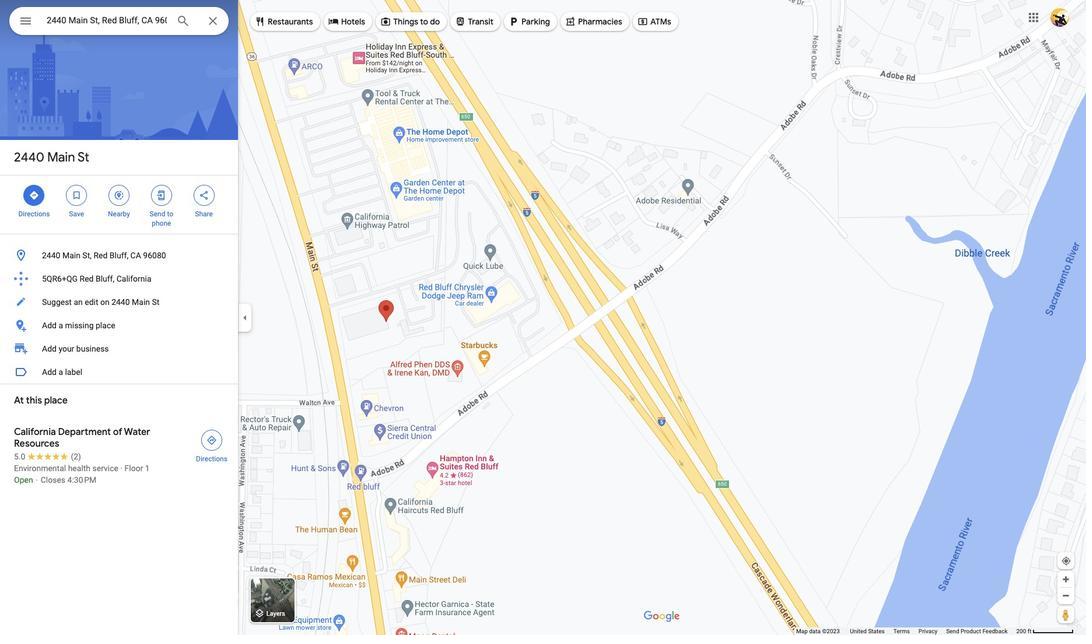Task type: describe. For each thing, give the bounding box(es) containing it.
at
[[14, 395, 24, 407]]

this
[[26, 395, 42, 407]]

google maps element
[[0, 0, 1087, 636]]

 parking
[[509, 15, 550, 28]]

add your business link
[[0, 337, 238, 361]]

product
[[961, 629, 982, 635]]

·
[[120, 464, 123, 473]]

5.0 stars 2 reviews image
[[14, 451, 81, 463]]

a for missing
[[59, 321, 63, 330]]

1 vertical spatial place
[[44, 395, 68, 407]]

send product feedback
[[947, 629, 1008, 635]]

5qr6+qg red bluff, california
[[42, 274, 151, 284]]

edit
[[85, 298, 98, 307]]

add your business
[[42, 344, 109, 354]]

ca
[[131, 251, 141, 260]]

an
[[74, 298, 83, 307]]

states
[[869, 629, 885, 635]]

united states
[[851, 629, 885, 635]]

2440 for 2440 main st
[[14, 149, 44, 166]]

st inside button
[[152, 298, 160, 307]]

2440 Main St, Red Bluff, CA 96080 field
[[9, 7, 229, 35]]

department
[[58, 427, 111, 438]]

open
[[14, 476, 33, 485]]

california inside the california department of water resources
[[14, 427, 56, 438]]


[[638, 15, 648, 28]]

main for st,
[[62, 251, 80, 260]]

pharmacies
[[578, 16, 623, 27]]

layers
[[267, 611, 285, 618]]

at this place
[[14, 395, 68, 407]]

united
[[851, 629, 867, 635]]

5qr6+qg red bluff, california button
[[0, 267, 238, 291]]

phone
[[152, 219, 171, 228]]

atms
[[651, 16, 672, 27]]

privacy
[[919, 629, 938, 635]]

(2)
[[71, 452, 81, 462]]


[[381, 15, 391, 28]]

suggest
[[42, 298, 72, 307]]

 search field
[[9, 7, 229, 37]]

service
[[93, 464, 118, 473]]

show your location image
[[1062, 556, 1072, 567]]


[[29, 189, 39, 202]]


[[455, 15, 466, 28]]

200
[[1017, 629, 1027, 635]]

 things to do
[[381, 15, 440, 28]]

 button
[[9, 7, 42, 37]]

none field inside 2440 main st, red bluff, ca 96080 field
[[47, 13, 167, 27]]

send for send product feedback
[[947, 629, 960, 635]]

2440 for 2440 main st, red bluff, ca 96080
[[42, 251, 60, 260]]

transit
[[468, 16, 494, 27]]

5qr6+qg
[[42, 274, 78, 284]]

your
[[59, 344, 74, 354]]

4:30 pm
[[67, 476, 96, 485]]

label
[[65, 368, 82, 377]]

on
[[100, 298, 110, 307]]

do
[[430, 16, 440, 27]]


[[328, 15, 339, 28]]

map
[[797, 629, 808, 635]]

send to phone
[[150, 210, 173, 228]]

environmental health service · floor 1 open ⋅ closes 4:30 pm
[[14, 464, 150, 485]]

closes
[[41, 476, 65, 485]]

health
[[68, 464, 91, 473]]

water
[[124, 427, 150, 438]]

 transit
[[455, 15, 494, 28]]

 restaurants
[[255, 15, 313, 28]]

2 vertical spatial 2440
[[112, 298, 130, 307]]

environmental
[[14, 464, 66, 473]]

floor
[[125, 464, 143, 473]]

add for add a label
[[42, 368, 57, 377]]

96080
[[143, 251, 166, 260]]

0 vertical spatial bluff,
[[110, 251, 128, 260]]

st,
[[82, 251, 92, 260]]

200 ft
[[1017, 629, 1032, 635]]


[[114, 189, 124, 202]]

of
[[113, 427, 122, 438]]

2440 main st
[[14, 149, 89, 166]]

map data ©2023
[[797, 629, 842, 635]]

add for add a missing place
[[42, 321, 57, 330]]

terms
[[894, 629, 910, 635]]

save
[[69, 210, 84, 218]]

 atms
[[638, 15, 672, 28]]



Task type: vqa. For each thing, say whether or not it's contained in the screenshot.


Task type: locate. For each thing, give the bounding box(es) containing it.
add a missing place button
[[0, 314, 238, 337]]

main
[[47, 149, 75, 166], [62, 251, 80, 260], [132, 298, 150, 307]]

suggest an edit on 2440 main st
[[42, 298, 160, 307]]


[[566, 15, 576, 28]]

privacy button
[[919, 628, 938, 636]]

add
[[42, 321, 57, 330], [42, 344, 57, 354], [42, 368, 57, 377]]

to left do
[[420, 16, 428, 27]]

0 vertical spatial a
[[59, 321, 63, 330]]

2440 up 
[[14, 149, 44, 166]]

california
[[117, 274, 151, 284], [14, 427, 56, 438]]

directions image
[[207, 435, 217, 446]]

1
[[145, 464, 150, 473]]

california inside button
[[117, 274, 151, 284]]

bluff,
[[110, 251, 128, 260], [96, 274, 115, 284]]

0 horizontal spatial california
[[14, 427, 56, 438]]

send for send to phone
[[150, 210, 165, 218]]

place inside add a missing place button
[[96, 321, 115, 330]]

1 vertical spatial directions
[[196, 455, 228, 463]]

1 horizontal spatial send
[[947, 629, 960, 635]]

a for label
[[59, 368, 63, 377]]

1 horizontal spatial california
[[117, 274, 151, 284]]

footer inside google maps 'element'
[[797, 628, 1017, 636]]

2440 main st, red bluff, ca 96080
[[42, 251, 166, 260]]

send
[[150, 210, 165, 218], [947, 629, 960, 635]]

show street view coverage image
[[1058, 606, 1075, 624]]

actions for 2440 main st region
[[0, 176, 238, 234]]

st
[[78, 149, 89, 166], [152, 298, 160, 307]]

1 a from the top
[[59, 321, 63, 330]]

0 vertical spatial st
[[78, 149, 89, 166]]

bluff, left ca on the top of the page
[[110, 251, 128, 260]]

footer containing map data ©2023
[[797, 628, 1017, 636]]

add inside button
[[42, 321, 57, 330]]

⋅
[[35, 476, 39, 485]]

place down on
[[96, 321, 115, 330]]

add a label button
[[0, 361, 238, 384]]

0 vertical spatial red
[[94, 251, 108, 260]]

add for add your business
[[42, 344, 57, 354]]

2440 right on
[[112, 298, 130, 307]]

to up phone
[[167, 210, 173, 218]]

a inside button
[[59, 368, 63, 377]]

things
[[393, 16, 419, 27]]

directions
[[18, 210, 50, 218], [196, 455, 228, 463]]

200 ft button
[[1017, 629, 1075, 635]]


[[156, 189, 167, 202]]

st down 5qr6+qg red bluff, california button
[[152, 298, 160, 307]]

resources
[[14, 438, 59, 450]]

main down 5qr6+qg red bluff, california button
[[132, 298, 150, 307]]

1 vertical spatial a
[[59, 368, 63, 377]]

business
[[76, 344, 109, 354]]

0 vertical spatial send
[[150, 210, 165, 218]]

red right st,
[[94, 251, 108, 260]]

google account: ben nelson  
(ben.nelson1980@gmail.com) image
[[1051, 8, 1070, 27]]

1 add from the top
[[42, 321, 57, 330]]

a inside button
[[59, 321, 63, 330]]

0 vertical spatial place
[[96, 321, 115, 330]]


[[509, 15, 520, 28]]

0 horizontal spatial st
[[78, 149, 89, 166]]

zoom in image
[[1062, 575, 1071, 584]]

0 vertical spatial add
[[42, 321, 57, 330]]

0 horizontal spatial send
[[150, 210, 165, 218]]

None field
[[47, 13, 167, 27]]


[[71, 189, 82, 202]]

ft
[[1028, 629, 1032, 635]]

red down st,
[[80, 274, 94, 284]]

©2023
[[823, 629, 840, 635]]

main for st
[[47, 149, 75, 166]]

california down ca on the top of the page
[[117, 274, 151, 284]]

add a label
[[42, 368, 82, 377]]

5.0
[[14, 452, 25, 462]]

2440 main st main content
[[0, 0, 238, 636]]

0 vertical spatial to
[[420, 16, 428, 27]]


[[199, 189, 209, 202]]

send left product
[[947, 629, 960, 635]]


[[19, 13, 33, 29]]

1 vertical spatial 2440
[[42, 251, 60, 260]]

1 horizontal spatial directions
[[196, 455, 228, 463]]

restaurants
[[268, 16, 313, 27]]

hotels
[[341, 16, 365, 27]]

collapse side panel image
[[239, 311, 252, 324]]

0 vertical spatial directions
[[18, 210, 50, 218]]

0 vertical spatial california
[[117, 274, 151, 284]]

send inside send to phone
[[150, 210, 165, 218]]

1 horizontal spatial st
[[152, 298, 160, 307]]

0 horizontal spatial to
[[167, 210, 173, 218]]

 hotels
[[328, 15, 365, 28]]

california up 5.0 stars 2 reviews image at the left bottom of the page
[[14, 427, 56, 438]]

california department of water resources
[[14, 427, 150, 450]]

directions button
[[189, 427, 235, 464]]

0 horizontal spatial place
[[44, 395, 68, 407]]

a left label
[[59, 368, 63, 377]]

2440 up 5qr6+qg
[[42, 251, 60, 260]]

0 vertical spatial 2440
[[14, 149, 44, 166]]

1 vertical spatial send
[[947, 629, 960, 635]]

place right this
[[44, 395, 68, 407]]

1 vertical spatial st
[[152, 298, 160, 307]]

place
[[96, 321, 115, 330], [44, 395, 68, 407]]

0 vertical spatial main
[[47, 149, 75, 166]]

st up 
[[78, 149, 89, 166]]

add left label
[[42, 368, 57, 377]]

2 vertical spatial add
[[42, 368, 57, 377]]

parking
[[522, 16, 550, 27]]

united states button
[[851, 628, 885, 636]]

send product feedback button
[[947, 628, 1008, 636]]

add down suggest
[[42, 321, 57, 330]]

1 horizontal spatial place
[[96, 321, 115, 330]]

a left missing at the bottom
[[59, 321, 63, 330]]

nearby
[[108, 210, 130, 218]]

main up 
[[47, 149, 75, 166]]


[[255, 15, 266, 28]]

add a missing place
[[42, 321, 115, 330]]

to inside send to phone
[[167, 210, 173, 218]]

footer
[[797, 628, 1017, 636]]

main left st,
[[62, 251, 80, 260]]

1 vertical spatial main
[[62, 251, 80, 260]]

directions inside "actions for 2440 main st" region
[[18, 210, 50, 218]]

zoom out image
[[1062, 592, 1071, 601]]

0 horizontal spatial directions
[[18, 210, 50, 218]]

share
[[195, 210, 213, 218]]

2440
[[14, 149, 44, 166], [42, 251, 60, 260], [112, 298, 130, 307]]

feedback
[[983, 629, 1008, 635]]

directions down 
[[18, 210, 50, 218]]

directions down directions image
[[196, 455, 228, 463]]

to inside  things to do
[[420, 16, 428, 27]]

directions inside button
[[196, 455, 228, 463]]

main inside 2440 main st, red bluff, ca 96080 button
[[62, 251, 80, 260]]

terms button
[[894, 628, 910, 636]]

2440 main st, red bluff, ca 96080 button
[[0, 244, 238, 267]]

bluff, up on
[[96, 274, 115, 284]]

main inside suggest an edit on 2440 main st button
[[132, 298, 150, 307]]

2 add from the top
[[42, 344, 57, 354]]

1 vertical spatial to
[[167, 210, 173, 218]]

send inside button
[[947, 629, 960, 635]]

2 vertical spatial main
[[132, 298, 150, 307]]

1 vertical spatial bluff,
[[96, 274, 115, 284]]

missing
[[65, 321, 94, 330]]

3 add from the top
[[42, 368, 57, 377]]

send up phone
[[150, 210, 165, 218]]

add inside button
[[42, 368, 57, 377]]

1 vertical spatial add
[[42, 344, 57, 354]]

1 vertical spatial california
[[14, 427, 56, 438]]

red
[[94, 251, 108, 260], [80, 274, 94, 284]]

1 horizontal spatial to
[[420, 16, 428, 27]]

data
[[810, 629, 821, 635]]

2 a from the top
[[59, 368, 63, 377]]

add left your
[[42, 344, 57, 354]]

to
[[420, 16, 428, 27], [167, 210, 173, 218]]

1 vertical spatial red
[[80, 274, 94, 284]]

 pharmacies
[[566, 15, 623, 28]]



